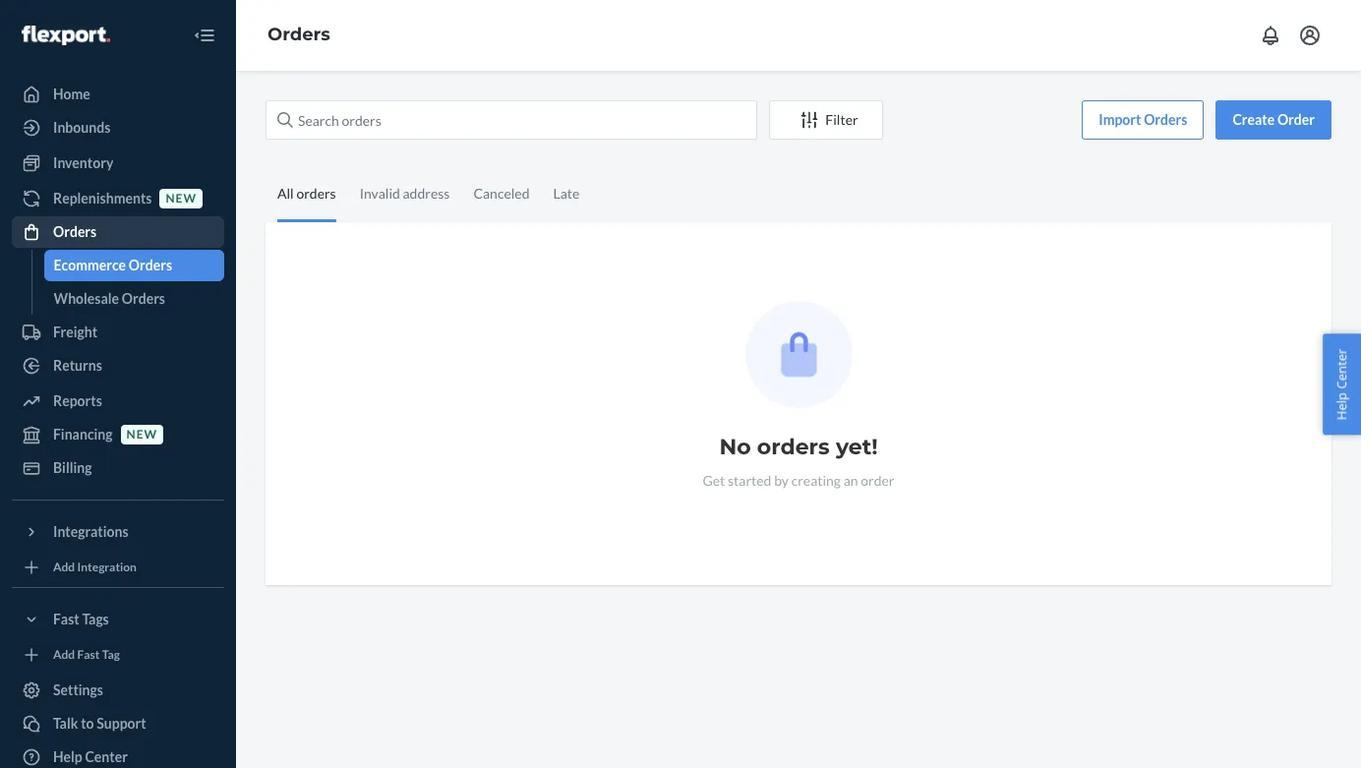 Task type: locate. For each thing, give the bounding box(es) containing it.
filter button
[[770, 100, 884, 140]]

new
[[166, 191, 197, 206], [127, 428, 158, 442]]

home link
[[12, 79, 224, 110]]

orders link
[[268, 24, 331, 45], [12, 217, 224, 248]]

address
[[403, 185, 450, 202]]

no orders yet!
[[720, 434, 878, 461]]

open account menu image
[[1299, 24, 1323, 47]]

inbounds
[[53, 119, 111, 136]]

an
[[844, 472, 859, 489]]

1 horizontal spatial new
[[166, 191, 197, 206]]

orders link up search icon
[[268, 24, 331, 45]]

1 horizontal spatial orders
[[758, 434, 830, 461]]

0 horizontal spatial new
[[127, 428, 158, 442]]

add left integration at bottom left
[[53, 560, 75, 575]]

0 horizontal spatial orders
[[297, 185, 336, 202]]

new down the reports link
[[127, 428, 158, 442]]

help center button
[[1324, 334, 1362, 435]]

fast left tags
[[53, 611, 79, 628]]

help inside "button"
[[1334, 392, 1352, 420]]

reports link
[[12, 386, 224, 417]]

1 horizontal spatial help center
[[1334, 349, 1352, 420]]

add
[[53, 560, 75, 575], [53, 648, 75, 663]]

orders for import orders
[[1145, 111, 1188, 128]]

0 horizontal spatial center
[[85, 749, 128, 766]]

0 vertical spatial fast
[[53, 611, 79, 628]]

fast left tag
[[77, 648, 100, 663]]

2 add from the top
[[53, 648, 75, 663]]

freight
[[53, 324, 97, 340]]

1 vertical spatial orders
[[758, 434, 830, 461]]

late
[[554, 185, 580, 202]]

0 vertical spatial orders
[[297, 185, 336, 202]]

create
[[1233, 111, 1276, 128]]

new for replenishments
[[166, 191, 197, 206]]

0 horizontal spatial help center
[[53, 749, 128, 766]]

close navigation image
[[193, 24, 217, 47]]

add up settings on the bottom left of page
[[53, 648, 75, 663]]

add integration
[[53, 560, 137, 575]]

0 vertical spatial center
[[1334, 349, 1352, 389]]

help center inside "button"
[[1334, 349, 1352, 420]]

integrations button
[[12, 517, 224, 548]]

integrations
[[53, 524, 129, 540]]

center
[[1334, 349, 1352, 389], [85, 749, 128, 766]]

orders inside button
[[1145, 111, 1188, 128]]

help center
[[1334, 349, 1352, 420], [53, 749, 128, 766]]

0 vertical spatial new
[[166, 191, 197, 206]]

returns
[[53, 357, 102, 374]]

fast
[[53, 611, 79, 628], [77, 648, 100, 663]]

orders down 'ecommerce orders' link
[[122, 290, 165, 307]]

home
[[53, 86, 90, 102]]

orders right all at left top
[[297, 185, 336, 202]]

1 vertical spatial help center
[[53, 749, 128, 766]]

orders up get started by creating an order
[[758, 434, 830, 461]]

orders up wholesale orders link on the left
[[129, 257, 172, 274]]

invalid address
[[360, 185, 450, 202]]

orders
[[297, 185, 336, 202], [758, 434, 830, 461]]

orders for no
[[758, 434, 830, 461]]

help center link
[[12, 742, 224, 769]]

wholesale
[[54, 290, 119, 307]]

help
[[1334, 392, 1352, 420], [53, 749, 82, 766]]

1 horizontal spatial center
[[1334, 349, 1352, 389]]

talk to support button
[[12, 709, 224, 740]]

orders for ecommerce orders
[[129, 257, 172, 274]]

orders link up ecommerce orders
[[12, 217, 224, 248]]

fast inside dropdown button
[[53, 611, 79, 628]]

center inside "button"
[[1334, 349, 1352, 389]]

new down inventory "link"
[[166, 191, 197, 206]]

create order
[[1233, 111, 1316, 128]]

1 vertical spatial new
[[127, 428, 158, 442]]

0 vertical spatial help
[[1334, 392, 1352, 420]]

1 vertical spatial help
[[53, 749, 82, 766]]

add fast tag link
[[12, 644, 224, 667]]

integration
[[77, 560, 137, 575]]

returns link
[[12, 350, 224, 382]]

inventory link
[[12, 148, 224, 179]]

all
[[278, 185, 294, 202]]

new for financing
[[127, 428, 158, 442]]

0 vertical spatial add
[[53, 560, 75, 575]]

orders
[[268, 24, 331, 45], [1145, 111, 1188, 128], [53, 223, 97, 240], [129, 257, 172, 274], [122, 290, 165, 307]]

add integration link
[[12, 556, 224, 580]]

ecommerce orders
[[54, 257, 172, 274]]

import
[[1099, 111, 1142, 128]]

1 add from the top
[[53, 560, 75, 575]]

1 vertical spatial orders link
[[12, 217, 224, 248]]

talk to support
[[53, 715, 146, 732]]

1 horizontal spatial help
[[1334, 392, 1352, 420]]

1 vertical spatial center
[[85, 749, 128, 766]]

0 vertical spatial help center
[[1334, 349, 1352, 420]]

inbounds link
[[12, 112, 224, 144]]

1 horizontal spatial orders link
[[268, 24, 331, 45]]

0 vertical spatial orders link
[[268, 24, 331, 45]]

no
[[720, 434, 751, 461]]

add for add fast tag
[[53, 648, 75, 663]]

1 vertical spatial add
[[53, 648, 75, 663]]

orders right import
[[1145, 111, 1188, 128]]

filter
[[826, 111, 859, 128]]

0 horizontal spatial orders link
[[12, 217, 224, 248]]

orders for wholesale orders
[[122, 290, 165, 307]]

settings link
[[12, 675, 224, 707]]



Task type: vqa. For each thing, say whether or not it's contained in the screenshot.
Wholesale Orders the Orders
yes



Task type: describe. For each thing, give the bounding box(es) containing it.
all orders
[[278, 185, 336, 202]]

orders up search icon
[[268, 24, 331, 45]]

import orders
[[1099, 111, 1188, 128]]

inventory
[[53, 155, 114, 171]]

search image
[[278, 112, 293, 128]]

settings
[[53, 682, 103, 699]]

empty list image
[[745, 301, 853, 408]]

financing
[[53, 426, 113, 443]]

billing link
[[12, 453, 224, 484]]

flexport logo image
[[22, 25, 110, 45]]

fast tags button
[[12, 604, 224, 636]]

create order link
[[1217, 100, 1332, 140]]

import orders button
[[1083, 100, 1205, 140]]

add fast tag
[[53, 648, 120, 663]]

orders for all
[[297, 185, 336, 202]]

get started by creating an order
[[703, 472, 895, 489]]

fast tags
[[53, 611, 109, 628]]

order
[[861, 472, 895, 489]]

tag
[[102, 648, 120, 663]]

1 vertical spatial fast
[[77, 648, 100, 663]]

creating
[[792, 472, 841, 489]]

wholesale orders
[[54, 290, 165, 307]]

invalid
[[360, 185, 400, 202]]

started
[[728, 472, 772, 489]]

freight link
[[12, 317, 224, 348]]

order
[[1278, 111, 1316, 128]]

orders up the ecommerce in the top of the page
[[53, 223, 97, 240]]

ecommerce orders link
[[44, 250, 224, 281]]

replenishments
[[53, 190, 152, 207]]

talk
[[53, 715, 78, 732]]

0 horizontal spatial help
[[53, 749, 82, 766]]

reports
[[53, 393, 102, 409]]

yet!
[[836, 434, 878, 461]]

billing
[[53, 460, 92, 476]]

get
[[703, 472, 726, 489]]

open notifications image
[[1260, 24, 1283, 47]]

by
[[775, 472, 789, 489]]

ecommerce
[[54, 257, 126, 274]]

Search orders text field
[[266, 100, 758, 140]]

support
[[97, 715, 146, 732]]

add for add integration
[[53, 560, 75, 575]]

canceled
[[474, 185, 530, 202]]

to
[[81, 715, 94, 732]]

tags
[[82, 611, 109, 628]]

wholesale orders link
[[44, 283, 224, 315]]



